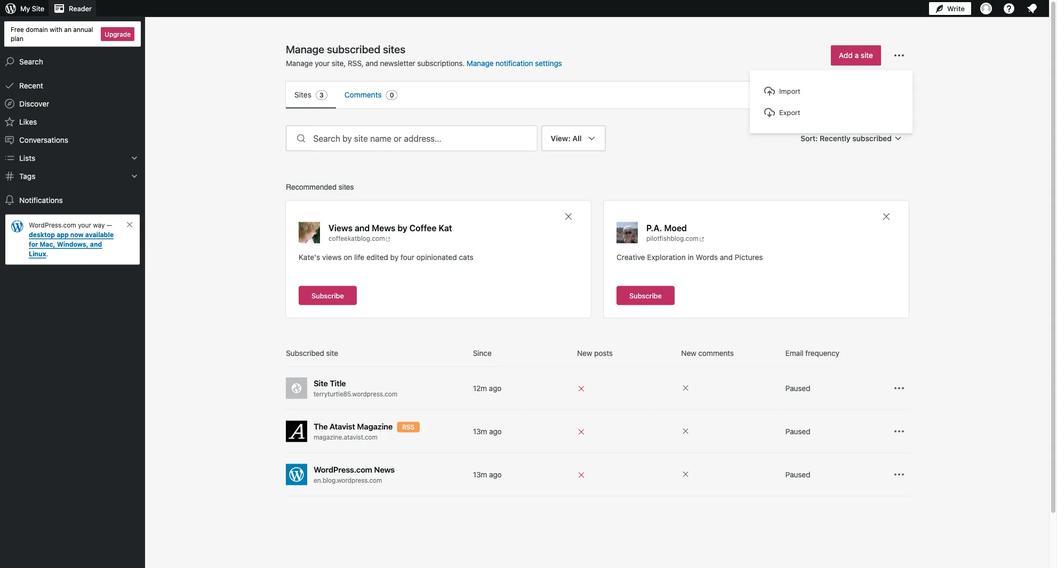 Task type: locate. For each thing, give the bounding box(es) containing it.
paused inside wordpress.com news row
[[785, 470, 810, 479]]

13m ago for the atavist magazine
[[473, 427, 502, 436]]

more information image down new comments
[[681, 384, 690, 393]]

edited
[[366, 253, 388, 262]]

paused cell
[[785, 383, 885, 394], [785, 426, 885, 437], [785, 470, 885, 480]]

13m inside wordpress.com news row
[[473, 470, 487, 479]]

0 vertical spatial cell
[[577, 383, 677, 394]]

site title link
[[314, 378, 469, 390]]

paused inside site title row
[[785, 384, 810, 393]]

1 vertical spatial ago
[[489, 427, 502, 436]]

ago inside wordpress.com news row
[[489, 470, 502, 479]]

paused
[[785, 384, 810, 393], [785, 427, 810, 436], [785, 470, 810, 479]]

13m
[[473, 427, 487, 436], [473, 470, 487, 479]]

keyboard_arrow_down image
[[129, 153, 140, 164]]

import button
[[761, 82, 901, 101]]

more actions image for the atavist magazine
[[893, 425, 906, 438]]

1 vertical spatial site
[[314, 379, 328, 388]]

more information image inside site title row
[[681, 384, 690, 393]]

more information image down more information icon
[[681, 470, 690, 479]]

cell
[[577, 383, 677, 394], [577, 426, 677, 438], [577, 469, 677, 481]]

2 vertical spatial ago
[[489, 470, 502, 479]]

1 more actions image from the top
[[893, 425, 906, 438]]

comments
[[698, 349, 734, 358]]

menu containing sites
[[286, 82, 909, 109]]

1 horizontal spatial wordpress.com
[[314, 465, 372, 475]]

sites
[[294, 90, 311, 99]]

1 13m from the top
[[473, 427, 487, 436]]

3 paused from the top
[[785, 470, 810, 479]]

table containing site title
[[286, 348, 909, 497]]

now
[[70, 231, 84, 239]]

site left title
[[314, 379, 328, 388]]

ago for news
[[489, 470, 502, 479]]

more information image
[[681, 427, 690, 436]]

new posts
[[577, 349, 613, 358]]

1 vertical spatial cell
[[577, 426, 677, 438]]

2 ago from the top
[[489, 427, 502, 436]]

subscribe button for p.a.
[[617, 286, 675, 305]]

1 horizontal spatial site
[[314, 379, 328, 388]]

email frequency
[[785, 349, 839, 358]]

help image
[[1003, 2, 1016, 15]]

2 vertical spatial cell
[[577, 469, 677, 481]]

site inside site title terryturtle85.wordpress.com
[[314, 379, 328, 388]]

wordpress.com for your
[[29, 222, 76, 229]]

your up now
[[78, 222, 91, 229]]

2 subscribe button from the left
[[617, 286, 675, 305]]

dismiss this recommendation image
[[563, 211, 574, 222]]

keyboard_arrow_down image
[[129, 171, 140, 182]]

site inside column header
[[326, 349, 338, 358]]

0 horizontal spatial wordpress.com
[[29, 222, 76, 229]]

1 horizontal spatial site
[[861, 51, 873, 60]]

1 vertical spatial wordpress.com
[[314, 465, 372, 475]]

magazine.atavist.com link
[[314, 433, 469, 442]]

and down subscribed sites in the left of the page
[[366, 59, 378, 68]]

more actions image inside "the atavist magazine" 'row'
[[893, 425, 906, 438]]

new left comments
[[681, 349, 696, 358]]

recommended sites
[[286, 183, 354, 191]]

Search search field
[[313, 126, 537, 151]]

2 vertical spatial paused cell
[[785, 470, 885, 480]]

0
[[390, 91, 394, 99]]

site inside button
[[861, 51, 873, 60]]

0 vertical spatial ago
[[489, 384, 501, 393]]

1 cell from the top
[[577, 383, 677, 394]]

manage subscribed sites main content
[[269, 42, 926, 569]]

paused for news
[[785, 470, 810, 479]]

0 vertical spatial 13m ago
[[473, 427, 502, 436]]

terryturtle85.wordpress.com
[[314, 391, 397, 398]]

1 paused cell from the top
[[785, 383, 885, 394]]

2 13m ago from the top
[[473, 470, 502, 479]]

more information image
[[681, 384, 690, 393], [681, 470, 690, 479]]

import
[[779, 87, 800, 95]]

0 horizontal spatial site
[[326, 349, 338, 358]]

with
[[50, 26, 62, 33]]

1 horizontal spatial subscribe
[[629, 292, 662, 300]]

kate's
[[299, 253, 320, 262]]

1 vertical spatial site
[[326, 349, 338, 358]]

table
[[286, 348, 909, 497]]

1 subscribe button from the left
[[299, 286, 357, 305]]

1 more information image from the top
[[681, 384, 690, 393]]

paused cell inside site title row
[[785, 383, 885, 394]]

1 vertical spatial paused cell
[[785, 426, 885, 437]]

plan
[[11, 35, 23, 42]]

subscribed sites
[[327, 43, 406, 55]]

1 vertical spatial paused
[[785, 427, 810, 436]]

2 paused from the top
[[785, 427, 810, 436]]

views
[[322, 253, 342, 262]]

1 ago from the top
[[489, 384, 501, 393]]

wordpress.com inside wordpress.com news en.blog.wordpress.com
[[314, 465, 372, 475]]

manage
[[286, 43, 324, 55], [286, 59, 313, 68], [467, 59, 494, 68]]

my site link
[[0, 0, 49, 17]]

your inside manage subscribed sites manage your site, rss, and newsletter subscriptions. manage notification settings
[[315, 59, 330, 68]]

title
[[330, 379, 346, 388]]

subscribe button for views
[[299, 286, 357, 305]]

0 vertical spatial site
[[32, 5, 44, 13]]

2 paused cell from the top
[[785, 426, 885, 437]]

1 vertical spatial more actions image
[[893, 469, 906, 481]]

cell down site title row
[[577, 426, 677, 438]]

3 cell from the top
[[577, 469, 677, 481]]

.
[[46, 250, 48, 258]]

paused cell for title
[[785, 383, 885, 394]]

2 new from the left
[[681, 349, 696, 358]]

your
[[315, 59, 330, 68], [78, 222, 91, 229]]

site title cell
[[286, 378, 469, 399]]

row containing subscribed site
[[286, 348, 909, 367]]

0 vertical spatial wordpress.com
[[29, 222, 76, 229]]

search link
[[0, 53, 145, 71]]

site title row
[[286, 367, 909, 410]]

free domain with an annual plan
[[11, 26, 93, 42]]

1 paused from the top
[[785, 384, 810, 393]]

site right a
[[861, 51, 873, 60]]

site right subscribed
[[326, 349, 338, 358]]

likes link
[[0, 113, 145, 131]]

available
[[85, 231, 114, 239]]

words
[[696, 253, 718, 262]]

2 more actions image from the top
[[893, 469, 906, 481]]

app
[[57, 231, 69, 239]]

domain
[[26, 26, 48, 33]]

recently
[[820, 134, 850, 143]]

0 horizontal spatial subscribe button
[[299, 286, 357, 305]]

13m ago inside "the atavist magazine" 'row'
[[473, 427, 502, 436]]

1 horizontal spatial subscribe button
[[617, 286, 675, 305]]

en.blog.wordpress.com link
[[314, 476, 469, 486]]

0 vertical spatial your
[[315, 59, 330, 68]]

wordpress.com up app on the left top of the page
[[29, 222, 76, 229]]

more information image for site title
[[681, 384, 690, 393]]

1 vertical spatial more information image
[[681, 470, 690, 479]]

p.a.
[[646, 223, 662, 233]]

2 more information image from the top
[[681, 470, 690, 479]]

1 vertical spatial your
[[78, 222, 91, 229]]

2 13m from the top
[[473, 470, 487, 479]]

subscribe button down creative
[[617, 286, 675, 305]]

0 vertical spatial more actions image
[[893, 425, 906, 438]]

0 horizontal spatial your
[[78, 222, 91, 229]]

ago
[[489, 384, 501, 393], [489, 427, 502, 436], [489, 470, 502, 479]]

sort: recently subscribed button
[[796, 129, 909, 148]]

cell down "the atavist magazine" 'row'
[[577, 469, 677, 481]]

row
[[286, 348, 909, 367]]

news
[[374, 465, 395, 475]]

subscribe for views and mews by coffee  kat
[[311, 292, 344, 300]]

reader link
[[49, 0, 96, 17]]

menu inside manage subscribed sites main content
[[286, 82, 909, 109]]

by up coffeekatblog.com link
[[398, 223, 407, 233]]

0 horizontal spatial site
[[32, 5, 44, 13]]

13m ago
[[473, 427, 502, 436], [473, 470, 502, 479]]

conversations
[[19, 136, 68, 144]]

creative exploration in words and pictures
[[617, 253, 763, 262]]

cell down new posts column header at the bottom right of the page
[[577, 383, 677, 394]]

and down available
[[90, 241, 102, 248]]

upgrade
[[105, 30, 131, 38]]

reader
[[69, 5, 92, 13]]

13m for the atavist magazine
[[473, 427, 487, 436]]

1 horizontal spatial new
[[681, 349, 696, 358]]

kate's views on life edited by four opinionated cats
[[299, 253, 473, 262]]

cell for news
[[577, 469, 677, 481]]

site
[[861, 51, 873, 60], [326, 349, 338, 358]]

way
[[93, 222, 105, 229]]

new comments column header
[[681, 348, 781, 359]]

by left four
[[390, 253, 399, 262]]

1 vertical spatial 13m
[[473, 470, 487, 479]]

tags
[[19, 172, 35, 181]]

0 vertical spatial more information image
[[681, 384, 690, 393]]

0 horizontal spatial new
[[577, 349, 592, 358]]

add
[[839, 51, 853, 60]]

ago inside site title row
[[489, 384, 501, 393]]

1 13m ago from the top
[[473, 427, 502, 436]]

rss
[[402, 424, 415, 431]]

0 vertical spatial paused cell
[[785, 383, 885, 394]]

2 vertical spatial paused
[[785, 470, 810, 479]]

0 vertical spatial by
[[398, 223, 407, 233]]

paused cell inside "the atavist magazine" 'row'
[[785, 426, 885, 437]]

1 new from the left
[[577, 349, 592, 358]]

1 subscribe from the left
[[311, 292, 344, 300]]

wordpress.com up en.blog.wordpress.com
[[314, 465, 372, 475]]

0 vertical spatial paused
[[785, 384, 810, 393]]

your left "site,"
[[315, 59, 330, 68]]

more information image inside wordpress.com news row
[[681, 470, 690, 479]]

more actions image
[[893, 425, 906, 438], [893, 469, 906, 481]]

subscribe down creative
[[629, 292, 662, 300]]

my site
[[20, 5, 44, 13]]

menu
[[286, 82, 909, 109]]

email
[[785, 349, 803, 358]]

free
[[11, 26, 24, 33]]

subscribe button
[[299, 286, 357, 305], [617, 286, 675, 305]]

subscribed site
[[286, 349, 338, 358]]

new left "posts"
[[577, 349, 592, 358]]

site
[[32, 5, 44, 13], [314, 379, 328, 388]]

paused cell inside wordpress.com news row
[[785, 470, 885, 480]]

discover
[[19, 99, 49, 108]]

recommended
[[286, 183, 337, 191]]

and up "coffeekatblog.com"
[[355, 223, 370, 233]]

None search field
[[286, 126, 537, 151]]

subscribe
[[311, 292, 344, 300], [629, 292, 662, 300]]

13m inside "the atavist magazine" 'row'
[[473, 427, 487, 436]]

and
[[366, 59, 378, 68], [355, 223, 370, 233], [90, 241, 102, 248], [720, 253, 733, 262]]

more information image for wordpress.com news
[[681, 470, 690, 479]]

3 paused cell from the top
[[785, 470, 885, 480]]

notification settings
[[496, 59, 562, 68]]

13m ago inside wordpress.com news row
[[473, 470, 502, 479]]

new for new posts
[[577, 349, 592, 358]]

0 vertical spatial 13m
[[473, 427, 487, 436]]

lists
[[19, 154, 35, 162]]

subscribe button down "views"
[[299, 286, 357, 305]]

0 vertical spatial site
[[861, 51, 873, 60]]

lists link
[[0, 149, 145, 167]]

write link
[[929, 0, 971, 17]]

subscribe down "views"
[[311, 292, 344, 300]]

new
[[577, 349, 592, 358], [681, 349, 696, 358]]

wordpress.com news image
[[286, 464, 307, 486]]

1 horizontal spatial your
[[315, 59, 330, 68]]

atavist
[[330, 422, 355, 431]]

2 subscribe from the left
[[629, 292, 662, 300]]

0 horizontal spatial subscribe
[[311, 292, 344, 300]]

and inside wordpress.com your way — desktop app now available for mac, windows, and linux
[[90, 241, 102, 248]]

3 ago from the top
[[489, 470, 502, 479]]

site right the my
[[32, 5, 44, 13]]

terryturtle85.wordpress.com link
[[314, 390, 469, 399]]

a
[[855, 51, 859, 60]]

wordpress.com inside wordpress.com your way — desktop app now available for mac, windows, and linux
[[29, 222, 76, 229]]

1 vertical spatial 13m ago
[[473, 470, 502, 479]]



Task type: vqa. For each thing, say whether or not it's contained in the screenshot.
WordPress.com News More information image
yes



Task type: describe. For each thing, give the bounding box(es) containing it.
subscribe for p.a. moed
[[629, 292, 662, 300]]

wordpress.com your way — desktop app now available for mac, windows, and linux
[[29, 222, 114, 258]]

more actions image for wordpress.com news
[[893, 469, 906, 481]]

export button
[[761, 103, 901, 122]]

on
[[344, 253, 352, 262]]

wordpress.com news link
[[314, 464, 469, 476]]

wordpress.com news en.blog.wordpress.com
[[314, 465, 395, 485]]

desktop
[[29, 231, 55, 239]]

linux
[[29, 250, 46, 258]]

table inside manage subscribed sites main content
[[286, 348, 909, 497]]

windows,
[[57, 241, 88, 248]]

ago for title
[[489, 384, 501, 393]]

coffee
[[409, 223, 437, 233]]

views and mews by coffee  kat link
[[329, 222, 452, 234]]

views
[[329, 223, 353, 233]]

manage your notifications image
[[1026, 2, 1038, 15]]

new comments
[[681, 349, 734, 358]]

paused cell for news
[[785, 470, 885, 480]]

annual
[[73, 26, 93, 33]]

more image
[[893, 49, 906, 62]]

—
[[107, 222, 112, 229]]

life
[[354, 253, 364, 262]]

3
[[319, 91, 324, 99]]

my
[[20, 5, 30, 13]]

add a site button
[[831, 45, 881, 66]]

magazine
[[357, 422, 393, 431]]

sort:
[[801, 134, 818, 143]]

opinionated
[[416, 253, 457, 262]]

creative
[[617, 253, 645, 262]]

cell for title
[[577, 383, 677, 394]]

view: all button
[[542, 126, 606, 237]]

ago inside "the atavist magazine" 'row'
[[489, 427, 502, 436]]

site,
[[332, 59, 346, 68]]

for
[[29, 241, 38, 248]]

the atavist magazine image
[[286, 421, 307, 442]]

since
[[473, 349, 492, 358]]

in
[[688, 253, 694, 262]]

manage subscribed sites manage your site, rss, and newsletter subscriptions. manage notification settings
[[286, 43, 562, 68]]

wordpress.com news cell
[[286, 464, 469, 486]]

dismiss image
[[125, 221, 134, 229]]

all
[[572, 134, 582, 143]]

mac,
[[40, 241, 55, 248]]

p.a. moed link
[[646, 222, 687, 234]]

the atavist magazine cell
[[286, 421, 469, 442]]

new for new comments
[[681, 349, 696, 358]]

view:
[[551, 134, 571, 143]]

kat
[[439, 223, 452, 233]]

en.blog.wordpress.com
[[314, 477, 382, 485]]

2 cell from the top
[[577, 426, 677, 438]]

notifications link
[[0, 191, 145, 209]]

rss,
[[348, 59, 364, 68]]

pilotfishblog.com link
[[646, 234, 706, 243]]

magazine.atavist.com
[[314, 434, 378, 441]]

the
[[314, 422, 328, 431]]

export
[[779, 109, 800, 117]]

paused for title
[[785, 384, 810, 393]]

four
[[401, 253, 414, 262]]

more actions image
[[893, 382, 906, 395]]

conversations link
[[0, 131, 145, 149]]

moed
[[664, 223, 687, 233]]

comments
[[344, 90, 382, 99]]

upgrade button
[[101, 27, 134, 41]]

discover link
[[0, 95, 145, 113]]

dismiss this recommendation image
[[881, 211, 892, 222]]

coffeekatblog.com link
[[329, 234, 471, 243]]

paused inside "the atavist magazine" 'row'
[[785, 427, 810, 436]]

recent link
[[0, 77, 145, 95]]

manage notification settings link
[[467, 59, 562, 68]]

view: all
[[551, 134, 582, 143]]

1 vertical spatial by
[[390, 253, 399, 262]]

time image
[[1052, 41, 1057, 51]]

by inside 'views and mews by coffee  kat' link
[[398, 223, 407, 233]]

posts
[[594, 349, 613, 358]]

and right "words"
[[720, 253, 733, 262]]

subscribed
[[852, 134, 892, 143]]

new posts column header
[[577, 348, 677, 359]]

newsletter
[[380, 59, 415, 68]]

wordpress.com for news
[[314, 465, 372, 475]]

pilotfishblog.com
[[646, 235, 699, 242]]

exploration
[[647, 253, 686, 262]]

13m for wordpress.com news
[[473, 470, 487, 479]]

recent
[[19, 81, 43, 90]]

subscribed site column header
[[286, 348, 469, 359]]

and inside manage subscribed sites manage your site, rss, and newsletter subscriptions. manage notification settings
[[366, 59, 378, 68]]

13m ago for wordpress.com news
[[473, 470, 502, 479]]

search
[[19, 57, 43, 66]]

my profile image
[[980, 3, 992, 14]]

views and mews by coffee  kat
[[329, 223, 452, 233]]

email frequency column header
[[785, 348, 885, 359]]

sites
[[339, 183, 354, 191]]

cats
[[459, 253, 473, 262]]

the atavist magazine row
[[286, 410, 909, 454]]

p.a. moed
[[646, 223, 687, 233]]

12m
[[473, 384, 487, 393]]

since column header
[[473, 348, 573, 359]]

wordpress.com news row
[[286, 454, 909, 497]]

subscribed
[[286, 349, 324, 358]]

likes
[[19, 117, 37, 126]]

your inside wordpress.com your way — desktop app now available for mac, windows, and linux
[[78, 222, 91, 229]]

pictures
[[735, 253, 763, 262]]

frequency
[[805, 349, 839, 358]]



